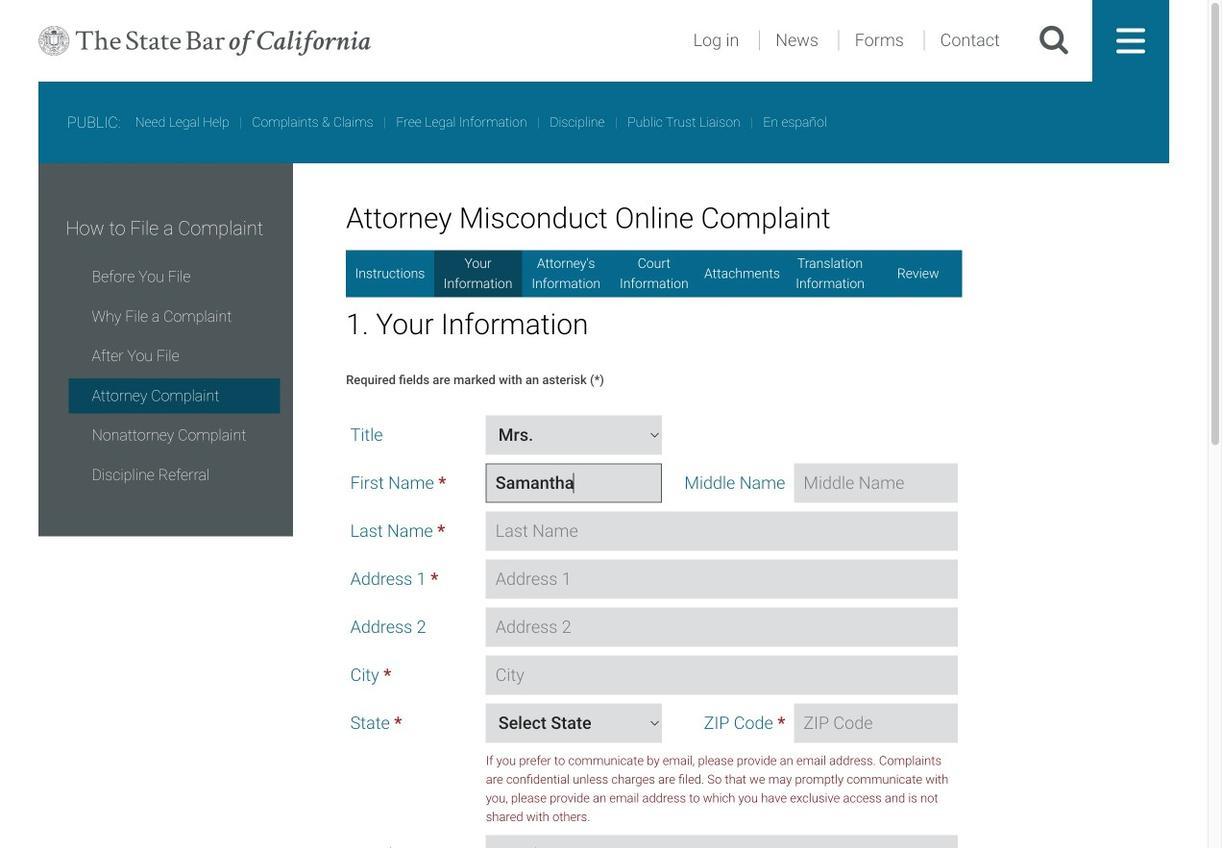 Task type: vqa. For each thing, say whether or not it's contained in the screenshot.
Middle Name Text Box
yes



Task type: locate. For each thing, give the bounding box(es) containing it.
First Name text field
[[486, 464, 662, 503]]

ZIP Code text field
[[794, 704, 958, 743]]

Email email field
[[486, 835, 958, 849]]

Address 2 text field
[[486, 608, 958, 647]]

City text field
[[486, 656, 958, 695]]



Task type: describe. For each thing, give the bounding box(es) containing it.
logo image
[[38, 0, 371, 82]]

search form image
[[1039, 24, 1070, 58]]

Address 1 text field
[[486, 560, 958, 599]]

Middle Name text field
[[794, 464, 958, 503]]

Last Name text field
[[486, 512, 958, 551]]



